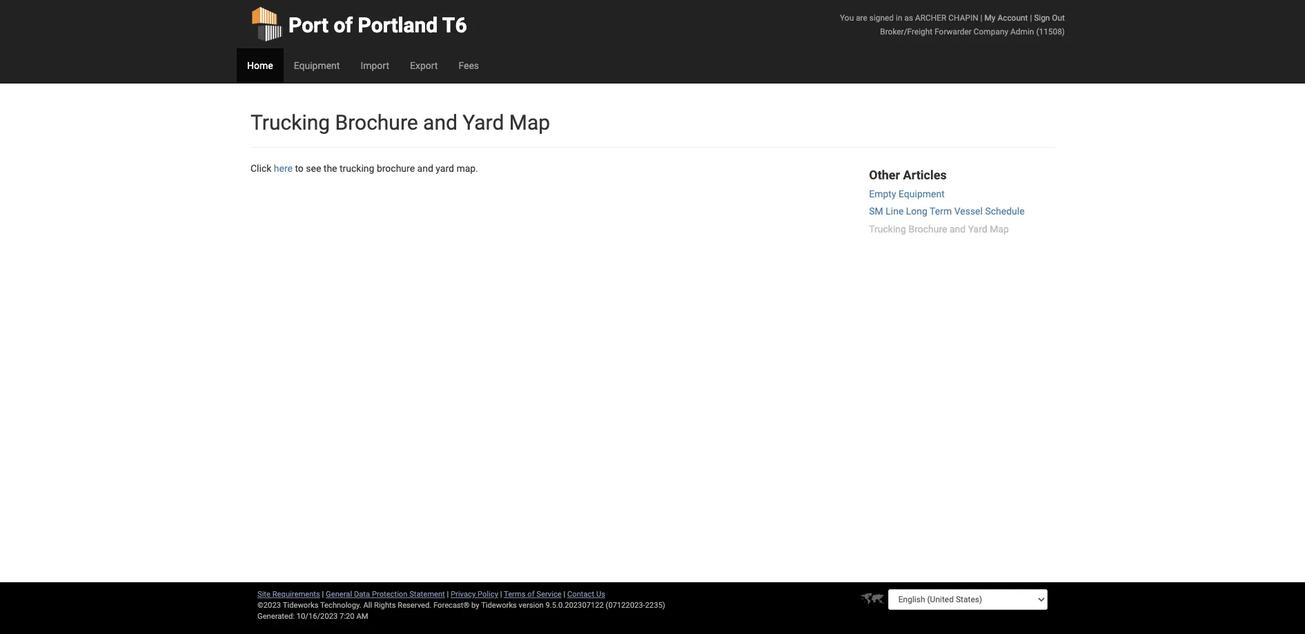 Task type: locate. For each thing, give the bounding box(es) containing it.
of up version
[[528, 590, 535, 599]]

rights
[[374, 602, 396, 611]]

general
[[326, 590, 352, 599]]

0 vertical spatial brochure
[[335, 111, 418, 135]]

0 horizontal spatial trucking
[[251, 111, 330, 135]]

empty equipment link
[[870, 188, 945, 199]]

2235)
[[646, 602, 666, 611]]

of right port
[[334, 13, 353, 37]]

0 vertical spatial map
[[510, 111, 551, 135]]

1 horizontal spatial of
[[528, 590, 535, 599]]

0 vertical spatial trucking
[[251, 111, 330, 135]]

am
[[357, 613, 368, 622]]

equipment down port
[[294, 60, 340, 71]]

yard up map. on the top of page
[[463, 111, 504, 135]]

1 vertical spatial map
[[990, 223, 1010, 235]]

1 horizontal spatial yard
[[969, 223, 988, 235]]

map
[[510, 111, 551, 135], [990, 223, 1010, 235]]

trucking up here link at the top left
[[251, 111, 330, 135]]

version
[[519, 602, 544, 611]]

click here to see the trucking brochure and yard map. other articles empty equipment sm line long term vessel schedule trucking brochure and yard map
[[251, 163, 1025, 235]]

and
[[423, 111, 458, 135], [418, 163, 434, 174], [950, 223, 966, 235]]

forecast®
[[434, 602, 470, 611]]

1 horizontal spatial equipment
[[899, 188, 945, 199]]

port of portland t6 link
[[251, 0, 467, 48]]

you are signed in as archer chapin | my account | sign out broker/freight forwarder company admin (11508)
[[841, 13, 1066, 37]]

yard
[[463, 111, 504, 135], [969, 223, 988, 235]]

0 vertical spatial of
[[334, 13, 353, 37]]

privacy policy link
[[451, 590, 499, 599]]

out
[[1053, 13, 1066, 23]]

and left yard
[[418, 163, 434, 174]]

and up yard
[[423, 111, 458, 135]]

brochure
[[335, 111, 418, 135], [909, 223, 948, 235]]

|
[[981, 13, 983, 23], [1031, 13, 1033, 23], [322, 590, 324, 599], [447, 590, 449, 599], [501, 590, 502, 599], [564, 590, 566, 599]]

trucking brochure and yard map
[[251, 111, 551, 135]]

terms
[[504, 590, 526, 599]]

0 vertical spatial yard
[[463, 111, 504, 135]]

1 horizontal spatial trucking
[[870, 223, 907, 235]]

sm line long term vessel schedule link
[[870, 206, 1025, 217]]

are
[[856, 13, 868, 23]]

1 vertical spatial trucking
[[870, 223, 907, 235]]

yard down "vessel"
[[969, 223, 988, 235]]

click
[[251, 163, 272, 174]]

broker/freight
[[881, 27, 933, 37]]

port
[[289, 13, 329, 37]]

articles
[[904, 168, 947, 182]]

| left "general"
[[322, 590, 324, 599]]

of
[[334, 13, 353, 37], [528, 590, 535, 599]]

chapin
[[949, 13, 979, 23]]

1 horizontal spatial brochure
[[909, 223, 948, 235]]

signed
[[870, 13, 894, 23]]

sign out link
[[1035, 13, 1066, 23]]

1 vertical spatial yard
[[969, 223, 988, 235]]

9.5.0.202307122
[[546, 602, 604, 611]]

sign
[[1035, 13, 1051, 23]]

yard
[[436, 163, 454, 174]]

as
[[905, 13, 914, 23]]

trucking
[[251, 111, 330, 135], [870, 223, 907, 235]]

brochure down long
[[909, 223, 948, 235]]

brochure up brochure
[[335, 111, 418, 135]]

1 vertical spatial brochure
[[909, 223, 948, 235]]

0 horizontal spatial equipment
[[294, 60, 340, 71]]

| left my
[[981, 13, 983, 23]]

0 horizontal spatial brochure
[[335, 111, 418, 135]]

terms of service link
[[504, 590, 562, 599]]

0 vertical spatial equipment
[[294, 60, 340, 71]]

trucking down line
[[870, 223, 907, 235]]

1 vertical spatial equipment
[[899, 188, 945, 199]]

equipment up long
[[899, 188, 945, 199]]

protection
[[372, 590, 408, 599]]

0 vertical spatial and
[[423, 111, 458, 135]]

equipment inside click here to see the trucking brochure and yard map. other articles empty equipment sm line long term vessel schedule trucking brochure and yard map
[[899, 188, 945, 199]]

1 horizontal spatial map
[[990, 223, 1010, 235]]

equipment button
[[284, 48, 350, 83]]

home
[[247, 60, 273, 71]]

0 horizontal spatial map
[[510, 111, 551, 135]]

| up 9.5.0.202307122
[[564, 590, 566, 599]]

home button
[[237, 48, 284, 83]]

company
[[974, 27, 1009, 37]]

and down the sm line long term vessel schedule link
[[950, 223, 966, 235]]

by
[[472, 602, 480, 611]]

equipment
[[294, 60, 340, 71], [899, 188, 945, 199]]

fees button
[[448, 48, 490, 83]]

t6
[[443, 13, 467, 37]]

statement
[[410, 590, 445, 599]]

site requirements | general data protection statement | privacy policy | terms of service | contact us ©2023 tideworks technology. all rights reserved. forecast® by tideworks version 9.5.0.202307122 (07122023-2235) generated: 10/16/2023 7:20 am
[[258, 590, 666, 622]]

1 vertical spatial of
[[528, 590, 535, 599]]

7:20
[[340, 613, 355, 622]]

all
[[364, 602, 372, 611]]

policy
[[478, 590, 499, 599]]

the
[[324, 163, 337, 174]]

map inside click here to see the trucking brochure and yard map. other articles empty equipment sm line long term vessel schedule trucking brochure and yard map
[[990, 223, 1010, 235]]



Task type: describe. For each thing, give the bounding box(es) containing it.
vessel
[[955, 206, 983, 217]]

export button
[[400, 48, 448, 83]]

| left sign in the top right of the page
[[1031, 13, 1033, 23]]

long
[[907, 206, 928, 217]]

(11508)
[[1037, 27, 1066, 37]]

10/16/2023
[[297, 613, 338, 622]]

brochure
[[377, 163, 415, 174]]

brochure inside click here to see the trucking brochure and yard map. other articles empty equipment sm line long term vessel schedule trucking brochure and yard map
[[909, 223, 948, 235]]

contact
[[568, 590, 595, 599]]

to
[[295, 163, 304, 174]]

| up tideworks
[[501, 590, 502, 599]]

you
[[841, 13, 854, 23]]

see
[[306, 163, 321, 174]]

empty
[[870, 188, 897, 199]]

port of portland t6
[[289, 13, 467, 37]]

reserved.
[[398, 602, 432, 611]]

1 vertical spatial and
[[418, 163, 434, 174]]

general data protection statement link
[[326, 590, 445, 599]]

import button
[[350, 48, 400, 83]]

service
[[537, 590, 562, 599]]

my account link
[[985, 13, 1029, 23]]

trucking
[[340, 163, 375, 174]]

schedule
[[986, 206, 1025, 217]]

export
[[410, 60, 438, 71]]

contact us link
[[568, 590, 606, 599]]

import
[[361, 60, 390, 71]]

admin
[[1011, 27, 1035, 37]]

trucking inside click here to see the trucking brochure and yard map. other articles empty equipment sm line long term vessel schedule trucking brochure and yard map
[[870, 223, 907, 235]]

yard inside click here to see the trucking brochure and yard map. other articles empty equipment sm line long term vessel schedule trucking brochure and yard map
[[969, 223, 988, 235]]

0 horizontal spatial yard
[[463, 111, 504, 135]]

portland
[[358, 13, 438, 37]]

here
[[274, 163, 293, 174]]

(07122023-
[[606, 602, 646, 611]]

requirements
[[273, 590, 320, 599]]

site requirements link
[[258, 590, 320, 599]]

equipment inside dropdown button
[[294, 60, 340, 71]]

my
[[985, 13, 996, 23]]

sm
[[870, 206, 884, 217]]

site
[[258, 590, 271, 599]]

us
[[597, 590, 606, 599]]

forwarder
[[935, 27, 972, 37]]

fees
[[459, 60, 479, 71]]

of inside site requirements | general data protection statement | privacy policy | terms of service | contact us ©2023 tideworks technology. all rights reserved. forecast® by tideworks version 9.5.0.202307122 (07122023-2235) generated: 10/16/2023 7:20 am
[[528, 590, 535, 599]]

archer
[[916, 13, 947, 23]]

| up forecast®
[[447, 590, 449, 599]]

tideworks
[[481, 602, 517, 611]]

©2023 tideworks
[[258, 602, 319, 611]]

other
[[870, 168, 901, 182]]

technology.
[[320, 602, 362, 611]]

here link
[[274, 163, 293, 174]]

line
[[886, 206, 904, 217]]

privacy
[[451, 590, 476, 599]]

0 horizontal spatial of
[[334, 13, 353, 37]]

data
[[354, 590, 370, 599]]

in
[[896, 13, 903, 23]]

account
[[998, 13, 1029, 23]]

2 vertical spatial and
[[950, 223, 966, 235]]

term
[[930, 206, 953, 217]]

generated:
[[258, 613, 295, 622]]

map.
[[457, 163, 478, 174]]



Task type: vqa. For each thing, say whether or not it's contained in the screenshot.
'With'
no



